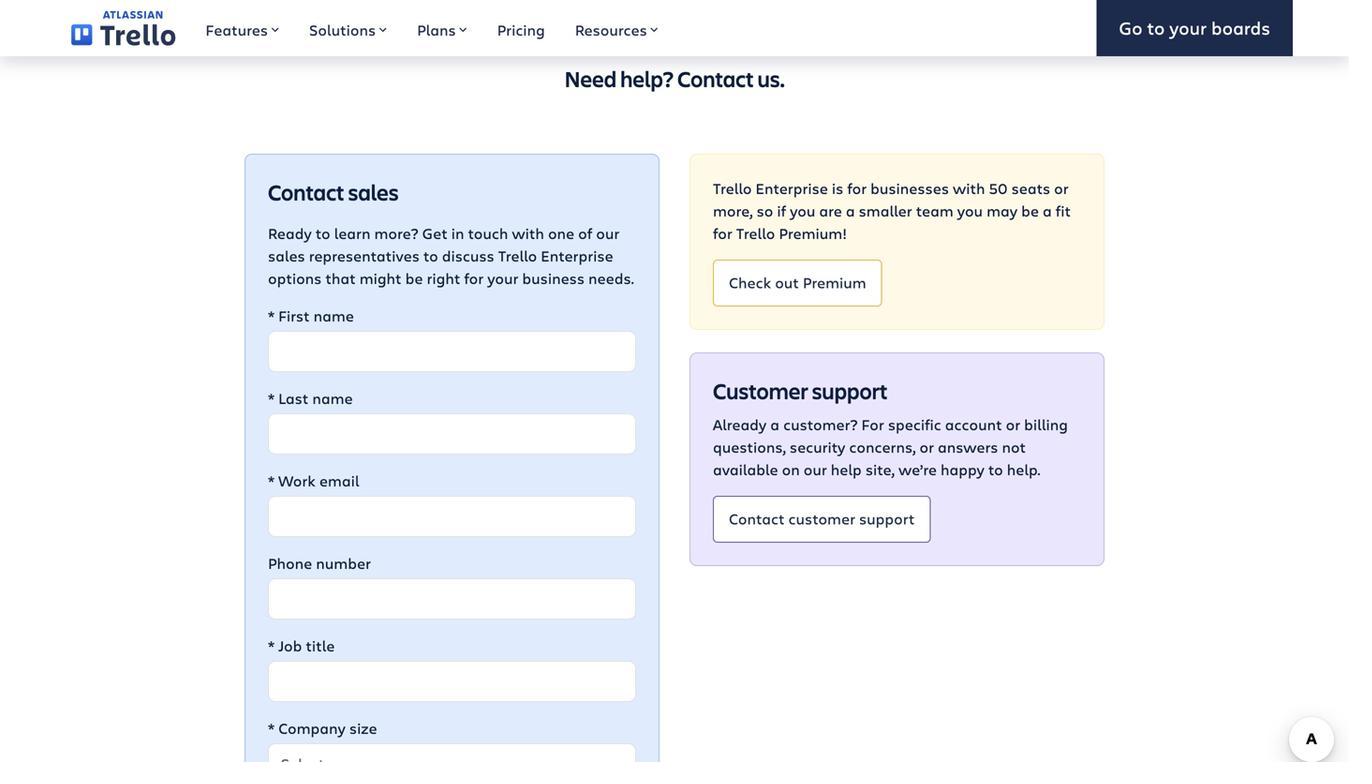 Task type: vqa. For each thing, say whether or not it's contained in the screenshot.
search icon
no



Task type: locate. For each thing, give the bounding box(es) containing it.
0 horizontal spatial with
[[512, 223, 545, 243]]

trello enterprise is for businesses with 50 seats or more, so if you are a smaller team you may be a fit for trello premium!
[[713, 178, 1072, 243]]

1 vertical spatial for
[[713, 223, 733, 243]]

2 you from the left
[[958, 201, 983, 221]]

2 vertical spatial contact
[[729, 508, 785, 529]]

1 vertical spatial be
[[406, 268, 423, 288]]

sales
[[348, 177, 399, 207], [268, 246, 305, 266]]

0 horizontal spatial sales
[[268, 246, 305, 266]]

trello down touch
[[498, 246, 537, 266]]

a inside customer support already a customer? for specific account or billing questions, security concerns, or answers not available on our help site, we're happy to help.
[[771, 415, 780, 435]]

0 vertical spatial support
[[812, 376, 888, 406]]

plans button
[[402, 0, 482, 56]]

sales up learn
[[348, 177, 399, 207]]

learn
[[334, 223, 371, 243]]

are
[[820, 201, 843, 221]]

2 * from the top
[[268, 388, 275, 408]]

None text field
[[268, 331, 636, 372], [268, 414, 636, 455], [268, 331, 636, 372], [268, 414, 636, 455]]

to
[[1148, 16, 1166, 40], [316, 223, 331, 243], [424, 246, 438, 266], [989, 460, 1004, 480]]

discuss
[[442, 246, 495, 266]]

3 * from the top
[[268, 471, 275, 491]]

support down site,
[[860, 508, 915, 529]]

for for team
[[713, 223, 733, 243]]

0 vertical spatial your
[[1170, 16, 1207, 40]]

4 * from the top
[[268, 636, 275, 656]]

team
[[917, 201, 954, 221]]

trello inside "ready to learn more? get in touch with one of our sales representatives to discuss trello enterprise options that might be right for your business needs."
[[498, 246, 537, 266]]

questions,
[[713, 437, 786, 457]]

* company size
[[268, 718, 377, 738]]

be left right
[[406, 268, 423, 288]]

1 horizontal spatial our
[[804, 460, 827, 480]]

enterprise up if
[[756, 178, 829, 198]]

trello down so
[[737, 223, 776, 243]]

5 * from the top
[[268, 718, 275, 738]]

* for * company size
[[268, 718, 275, 738]]

contact left us.
[[678, 64, 754, 93]]

phone number
[[268, 553, 371, 573]]

with left 50
[[953, 178, 986, 198]]

help?
[[621, 64, 674, 93]]

a left the fit at the top of the page
[[1043, 201, 1053, 221]]

get
[[422, 223, 448, 243]]

security
[[790, 437, 846, 457]]

* left the last
[[268, 388, 275, 408]]

0 vertical spatial for
[[848, 178, 867, 198]]

a up questions,
[[771, 415, 780, 435]]

0 horizontal spatial for
[[464, 268, 484, 288]]

support up for
[[812, 376, 888, 406]]

out
[[775, 272, 799, 292]]

0 horizontal spatial our
[[596, 223, 620, 243]]

or up the fit at the top of the page
[[1055, 178, 1069, 198]]

to down get
[[424, 246, 438, 266]]

to right go
[[1148, 16, 1166, 40]]

* left work
[[268, 471, 275, 491]]

* for * job title
[[268, 636, 275, 656]]

be down seats
[[1022, 201, 1040, 221]]

specific
[[889, 415, 942, 435]]

0 vertical spatial or
[[1055, 178, 1069, 198]]

name
[[314, 306, 354, 326], [312, 388, 353, 408]]

contact for contact customer support
[[729, 508, 785, 529]]

you right if
[[790, 201, 816, 221]]

0 vertical spatial be
[[1022, 201, 1040, 221]]

be inside "ready to learn more? get in touch with one of our sales representatives to discuss trello enterprise options that might be right for your business needs."
[[406, 268, 423, 288]]

more?
[[374, 223, 419, 243]]

contact down available
[[729, 508, 785, 529]]

work
[[278, 471, 316, 491]]

1 horizontal spatial a
[[846, 201, 855, 221]]

for for enterprise
[[464, 268, 484, 288]]

for right 'is' at the top
[[848, 178, 867, 198]]

happy
[[941, 460, 985, 480]]

right
[[427, 268, 461, 288]]

1 vertical spatial our
[[804, 460, 827, 480]]

our
[[596, 223, 620, 243], [804, 460, 827, 480]]

2 vertical spatial for
[[464, 268, 484, 288]]

for
[[848, 178, 867, 198], [713, 223, 733, 243], [464, 268, 484, 288]]

solutions
[[309, 20, 376, 40]]

0 vertical spatial our
[[596, 223, 620, 243]]

0 vertical spatial with
[[953, 178, 986, 198]]

2 horizontal spatial for
[[848, 178, 867, 198]]

features
[[206, 20, 268, 40]]

2 vertical spatial or
[[920, 437, 935, 457]]

1 vertical spatial with
[[512, 223, 545, 243]]

1 horizontal spatial for
[[713, 223, 733, 243]]

trello up the more,
[[713, 178, 752, 198]]

help
[[831, 460, 862, 480]]

you left 'may'
[[958, 201, 983, 221]]

for down discuss on the top of page
[[464, 268, 484, 288]]

1 vertical spatial your
[[488, 268, 519, 288]]

0 horizontal spatial a
[[771, 415, 780, 435]]

check
[[729, 272, 772, 292]]

features button
[[191, 0, 294, 56]]

customer
[[789, 508, 856, 529]]

name right the last
[[312, 388, 353, 408]]

we're
[[899, 460, 937, 480]]

enterprise inside "ready to learn more? get in touch with one of our sales representatives to discuss trello enterprise options that might be right for your business needs."
[[541, 246, 614, 266]]

* job title
[[268, 636, 335, 656]]

1 horizontal spatial with
[[953, 178, 986, 198]]

* first name
[[268, 306, 354, 326]]

with
[[953, 178, 986, 198], [512, 223, 545, 243]]

0 horizontal spatial be
[[406, 268, 423, 288]]

representatives
[[309, 246, 420, 266]]

your left boards
[[1170, 16, 1207, 40]]

a
[[846, 201, 855, 221], [1043, 201, 1053, 221], [771, 415, 780, 435]]

one
[[548, 223, 575, 243]]

last
[[278, 388, 309, 408]]

or inside trello enterprise is for businesses with 50 seats or more, so if you are a smaller team you may be a fit for trello premium!
[[1055, 178, 1069, 198]]

2 horizontal spatial or
[[1055, 178, 1069, 198]]

check out premium link
[[713, 260, 883, 307]]

1 * from the top
[[268, 306, 275, 326]]

1 horizontal spatial or
[[1006, 415, 1021, 435]]

contact customer support link
[[713, 496, 931, 543]]

1 vertical spatial contact
[[268, 177, 345, 207]]

for inside "ready to learn more? get in touch with one of our sales representatives to discuss trello enterprise options that might be right for your business needs."
[[464, 268, 484, 288]]

smaller
[[859, 201, 913, 221]]

* left company
[[268, 718, 275, 738]]

contact up ready at left top
[[268, 177, 345, 207]]

name down that
[[314, 306, 354, 326]]

for
[[862, 415, 885, 435]]

*
[[268, 306, 275, 326], [268, 388, 275, 408], [268, 471, 275, 491], [268, 636, 275, 656], [268, 718, 275, 738]]

enterprise down of
[[541, 246, 614, 266]]

your
[[1170, 16, 1207, 40], [488, 268, 519, 288]]

plans
[[417, 20, 456, 40]]

contact
[[678, 64, 754, 93], [268, 177, 345, 207], [729, 508, 785, 529]]

with left one
[[512, 223, 545, 243]]

or up not
[[1006, 415, 1021, 435]]

our down security
[[804, 460, 827, 480]]

1 horizontal spatial sales
[[348, 177, 399, 207]]

0 vertical spatial name
[[314, 306, 354, 326]]

enterprise inside trello enterprise is for businesses with 50 seats or more, so if you are a smaller team you may be a fit for trello premium!
[[756, 178, 829, 198]]

0 horizontal spatial enterprise
[[541, 246, 614, 266]]

businesses
[[871, 178, 950, 198]]

ready
[[268, 223, 312, 243]]

support
[[812, 376, 888, 406], [860, 508, 915, 529]]

* left first
[[268, 306, 275, 326]]

contact for contact sales
[[268, 177, 345, 207]]

contact customer support
[[729, 508, 915, 529]]

check out premium
[[729, 272, 867, 292]]

need help? contact us.
[[565, 64, 785, 93]]

or
[[1055, 178, 1069, 198], [1006, 415, 1021, 435], [920, 437, 935, 457]]

to left help.
[[989, 460, 1004, 480]]

1 horizontal spatial you
[[958, 201, 983, 221]]

premium!
[[779, 223, 847, 243]]

1 horizontal spatial be
[[1022, 201, 1040, 221]]

to left learn
[[316, 223, 331, 243]]

enterprise
[[756, 178, 829, 198], [541, 246, 614, 266]]

sales down ready at left top
[[268, 246, 305, 266]]

0 horizontal spatial your
[[488, 268, 519, 288]]

that
[[326, 268, 356, 288]]

a right are
[[846, 201, 855, 221]]

of
[[579, 223, 593, 243]]

1 horizontal spatial enterprise
[[756, 178, 829, 198]]

name for * first name
[[314, 306, 354, 326]]

2 vertical spatial trello
[[498, 246, 537, 266]]

0 horizontal spatial or
[[920, 437, 935, 457]]

0 vertical spatial enterprise
[[756, 178, 829, 198]]

None email field
[[268, 496, 636, 537]]

to inside customer support already a customer? for specific account or billing questions, security concerns, or answers not available on our help site, we're happy to help.
[[989, 460, 1004, 480]]

1 vertical spatial support
[[860, 508, 915, 529]]

site,
[[866, 460, 895, 480]]

be
[[1022, 201, 1040, 221], [406, 268, 423, 288]]

help.
[[1007, 460, 1041, 480]]

your down discuss on the top of page
[[488, 268, 519, 288]]

our right of
[[596, 223, 620, 243]]

might
[[360, 268, 402, 288]]

or up we're
[[920, 437, 935, 457]]

0 horizontal spatial you
[[790, 201, 816, 221]]

customer support already a customer? for specific account or billing questions, security concerns, or answers not available on our help site, we're happy to help.
[[713, 376, 1069, 480]]

or for enterprise
[[1055, 178, 1069, 198]]

or for support
[[1006, 415, 1021, 435]]

solutions button
[[294, 0, 402, 56]]

1 vertical spatial or
[[1006, 415, 1021, 435]]

1 vertical spatial enterprise
[[541, 246, 614, 266]]

0 vertical spatial sales
[[348, 177, 399, 207]]

resources button
[[560, 0, 674, 56]]

1 vertical spatial sales
[[268, 246, 305, 266]]

1 vertical spatial name
[[312, 388, 353, 408]]

for down the more,
[[713, 223, 733, 243]]

None text field
[[268, 661, 636, 702]]

atlassian trello image
[[71, 11, 176, 46]]

your inside "ready to learn more? get in touch with one of our sales representatives to discuss trello enterprise options that might be right for your business needs."
[[488, 268, 519, 288]]

* left the "job" at the left
[[268, 636, 275, 656]]



Task type: describe. For each thing, give the bounding box(es) containing it.
1 you from the left
[[790, 201, 816, 221]]

pricing
[[497, 20, 545, 40]]

customer
[[713, 376, 809, 406]]

* work email
[[268, 471, 360, 491]]

business
[[523, 268, 585, 288]]

2 horizontal spatial a
[[1043, 201, 1053, 221]]

pricing link
[[482, 0, 560, 56]]

ready to learn more? get in touch with one of our sales representatives to discuss trello enterprise options that might be right for your business needs.
[[268, 223, 634, 288]]

go
[[1120, 16, 1143, 40]]

not
[[1003, 437, 1027, 457]]

touch
[[468, 223, 508, 243]]

more,
[[713, 201, 753, 221]]

account
[[946, 415, 1003, 435]]

seats
[[1012, 178, 1051, 198]]

us.
[[758, 64, 785, 93]]

50
[[990, 178, 1008, 198]]

options
[[268, 268, 322, 288]]

company
[[278, 718, 346, 738]]

support inside contact customer support link
[[860, 508, 915, 529]]

email
[[320, 471, 360, 491]]

answers
[[938, 437, 999, 457]]

1 horizontal spatial your
[[1170, 16, 1207, 40]]

billing
[[1025, 415, 1069, 435]]

premium
[[803, 272, 867, 292]]

1 vertical spatial trello
[[737, 223, 776, 243]]

resources
[[575, 20, 648, 40]]

if
[[777, 201, 787, 221]]

fit
[[1056, 201, 1072, 221]]

go to your boards link
[[1097, 0, 1294, 56]]

concerns,
[[850, 437, 916, 457]]

number
[[316, 553, 371, 573]]

contact sales
[[268, 177, 399, 207]]

customer?
[[784, 415, 858, 435]]

* last name
[[268, 388, 353, 408]]

on
[[782, 460, 800, 480]]

* for * first name
[[268, 306, 275, 326]]

title
[[306, 636, 335, 656]]

size
[[350, 718, 377, 738]]

name for * last name
[[312, 388, 353, 408]]

* for * last name
[[268, 388, 275, 408]]

available
[[713, 460, 779, 480]]

need
[[565, 64, 617, 93]]

needs.
[[589, 268, 634, 288]]

with inside "ready to learn more? get in touch with one of our sales representatives to discuss trello enterprise options that might be right for your business needs."
[[512, 223, 545, 243]]

may
[[987, 201, 1018, 221]]

with inside trello enterprise is for businesses with 50 seats or more, so if you are a smaller team you may be a fit for trello premium!
[[953, 178, 986, 198]]

go to your boards
[[1120, 16, 1271, 40]]

in
[[452, 223, 464, 243]]

* for * work email
[[268, 471, 275, 491]]

0 vertical spatial trello
[[713, 178, 752, 198]]

our inside "ready to learn more? get in touch with one of our sales representatives to discuss trello enterprise options that might be right for your business needs."
[[596, 223, 620, 243]]

already
[[713, 415, 767, 435]]

sales inside "ready to learn more? get in touch with one of our sales representatives to discuss trello enterprise options that might be right for your business needs."
[[268, 246, 305, 266]]

first
[[278, 306, 310, 326]]

be inside trello enterprise is for businesses with 50 seats or more, so if you are a smaller team you may be a fit for trello premium!
[[1022, 201, 1040, 221]]

so
[[757, 201, 774, 221]]

0 vertical spatial contact
[[678, 64, 754, 93]]

Phone number telephone field
[[268, 579, 636, 620]]

job
[[278, 636, 302, 656]]

is
[[832, 178, 844, 198]]

phone
[[268, 553, 312, 573]]

our inside customer support already a customer? for specific account or billing questions, security concerns, or answers not available on our help site, we're happy to help.
[[804, 460, 827, 480]]

support inside customer support already a customer? for specific account or billing questions, security concerns, or answers not available on our help site, we're happy to help.
[[812, 376, 888, 406]]

boards
[[1212, 16, 1271, 40]]



